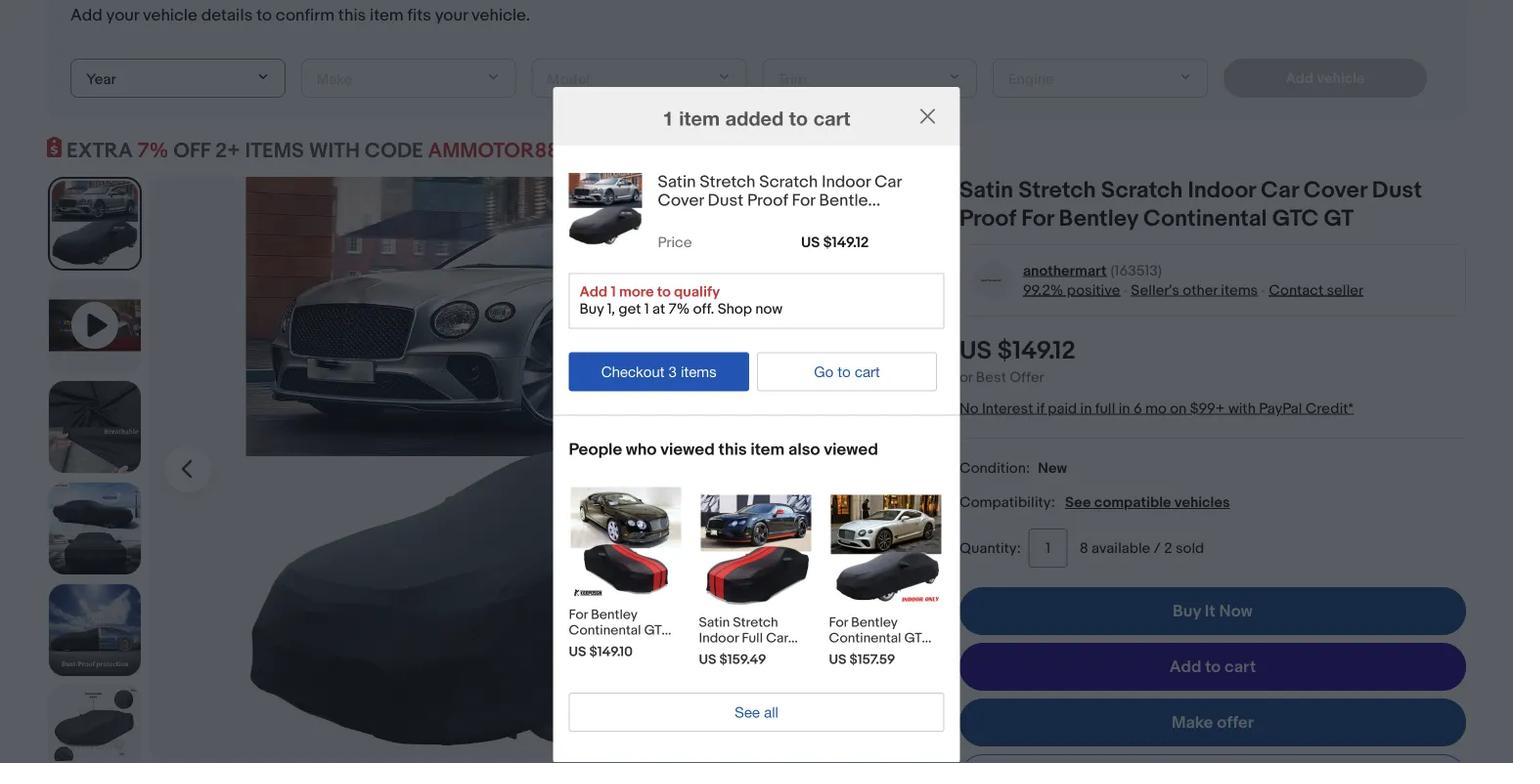 Task type: vqa. For each thing, say whether or not it's contained in the screenshot.


Task type: describe. For each thing, give the bounding box(es) containing it.
garage
[[829, 695, 875, 711]]

see compatible vehicles link
[[1065, 495, 1230, 513]]

best
[[976, 369, 1006, 386]]

to up make offer link
[[1205, 657, 1221, 678]]

us for us $159.49
[[699, 653, 716, 669]]

satin stretch scratch indoor car cover dust proof for bentle...
[[658, 172, 902, 212]]

redstrip
[[569, 687, 623, 704]]

to inside add 1 more to qualify buy 1, get 1 at 7% off. shop now
[[657, 284, 671, 302]]

(163513)
[[1111, 262, 1162, 280]]

anothermart image
[[972, 261, 1012, 301]]

1 horizontal spatial 1
[[644, 301, 649, 319]]

offer
[[1010, 369, 1044, 386]]

satin stretch scratch indoor car cover dust proof for bentley continental gtc gt - picture 1 of 12 image
[[149, 177, 928, 762]]

go to cart link
[[757, 353, 937, 392]]

add for add to cart
[[1170, 657, 1202, 678]]

$99+
[[1190, 400, 1225, 418]]

for for satin stretch scratch indoor car cover dust proof for bentley continental gtc gt
[[1021, 205, 1054, 233]]

car inside for bentley continental gt indoor car cover satin stretch scratch proof redstrip
[[612, 639, 634, 656]]

for bentley continental gt indoor car cover satin stretch scratch proof redstrip
[[569, 608, 674, 704]]

gtc
[[1272, 205, 1319, 233]]

compatible
[[1094, 495, 1171, 512]]

contact seller
[[1269, 282, 1364, 299]]

buy it now link
[[959, 588, 1466, 636]]

no interest if paid in full in 6 mo on $99+ with paypal credit* link
[[959, 400, 1354, 418]]

proof inside satin stretch scratch indoor car cover dust proof for bentle...
[[747, 191, 788, 212]]

if
[[1037, 400, 1044, 418]]

cover for satin stretch scratch indoor car cover dust proof for bentley continental gtc gt
[[1304, 177, 1367, 205]]

continental inside satin stretch indoor full car cover scratch dustproof for bentley continental gt
[[699, 695, 771, 711]]

seller
[[1327, 282, 1364, 299]]

0 horizontal spatial this
[[338, 5, 366, 26]]

$157.59
[[850, 653, 895, 669]]

us for us $149.10
[[569, 645, 586, 661]]

add for add 1 more to qualify buy 1, get 1 at 7% off. shop now
[[580, 284, 608, 302]]

indoor inside for bentley continental gt indoor car cover satin stretch scratch proof redstrip
[[569, 639, 609, 656]]

add vehicle
[[1286, 69, 1365, 87]]

satin for satin stretch scratch indoor car cover dust proof for bentley continental gtc gt
[[959, 177, 1013, 205]]

shop now link
[[718, 301, 783, 319]]

on
[[1170, 400, 1187, 418]]

terms
[[750, 146, 783, 161]]

contact seller link
[[1269, 282, 1364, 299]]

vehicles
[[1175, 495, 1230, 512]]

all for see all eligible items and terms
[[629, 146, 642, 161]]

car for satin stretch scratch indoor car cover dust proof for bentle...
[[874, 172, 902, 193]]

go
[[814, 364, 834, 381]]

indoor inside satin stretch indoor full car cover scratch dustproof for bentley continental gt
[[699, 631, 739, 648]]

with
[[1228, 400, 1256, 418]]

off.
[[693, 301, 714, 319]]

anothermart (163513)
[[1023, 262, 1162, 280]]

1 horizontal spatial buy
[[1173, 602, 1201, 622]]

interest
[[982, 400, 1033, 418]]

dustproof
[[699, 663, 762, 680]]

0 vertical spatial item
[[370, 5, 404, 26]]

scratch inside satin stretch indoor full car cover scratch dustproof for bentley continental gt
[[739, 647, 787, 664]]

dust for satin stretch scratch indoor car cover dust proof for bentley continental gtc gt
[[1372, 177, 1422, 205]]

confirm
[[276, 5, 335, 26]]

add 1 more to qualify buy 1, get 1 at 7% off. shop now
[[580, 284, 783, 319]]

us for us $157.59
[[829, 653, 847, 669]]

2+
[[215, 138, 240, 164]]

or
[[959, 369, 973, 386]]

now
[[755, 301, 783, 319]]

for inside for bentley continental gt indoor car cover satin stretch scratch proof redstrip
[[569, 608, 588, 624]]

scratch inside satin stretch scratch indoor car cover dust proof for bentle...
[[759, 172, 818, 193]]

add for add vehicle
[[1286, 69, 1314, 87]]

buy inside add 1 more to qualify buy 1, get 1 at 7% off. shop now
[[580, 301, 604, 319]]

indoor inside satin stretch scratch indoor car cover dust proof for bentley continental gtc gt
[[1188, 177, 1256, 205]]

see for see all
[[735, 704, 760, 722]]

no interest if paid in full in 6 mo on $99+ with paypal credit*
[[959, 400, 1354, 418]]

qualify
[[674, 284, 720, 302]]

fits
[[407, 5, 431, 26]]

add to cart link
[[959, 644, 1466, 692]]

99.2% positive
[[1023, 282, 1120, 299]]

price
[[658, 234, 692, 252]]

99.2%
[[1023, 282, 1064, 299]]

for for satin stretch indoor full car cover scratch dustproof for bentley continental gt
[[765, 663, 784, 680]]

more
[[619, 284, 654, 302]]

gt inside for bentley continental gt full car cover stretch satin dust proof indoor garage
[[904, 631, 922, 648]]

car for satin stretch indoor full car cover scratch dustproof for bentley continental gt
[[766, 631, 788, 648]]

1 viewed from the left
[[660, 440, 715, 461]]

proof inside for bentley continental gt indoor car cover satin stretch scratch proof redstrip
[[620, 671, 653, 688]]

stretch inside for bentley continental gt indoor car cover satin stretch scratch proof redstrip
[[603, 655, 648, 672]]

satin for satin stretch indoor full car cover scratch dustproof for bentley continental gt
[[699, 615, 730, 632]]

2 your from the left
[[435, 5, 468, 26]]

1 item added to cart
[[663, 107, 850, 130]]

to right details
[[256, 5, 272, 26]]

and
[[726, 146, 747, 161]]

picture 4 of 12 image
[[49, 585, 141, 677]]

2 horizontal spatial 1
[[663, 107, 674, 130]]

seller's
[[1131, 282, 1179, 299]]

cart for go
[[855, 364, 880, 381]]

make offer
[[1172, 713, 1254, 734]]

cover for satin stretch indoor full car cover scratch dustproof for bentley continental gt
[[699, 647, 736, 664]]

bentley inside for bentley continental gt full car cover stretch satin dust proof indoor garage
[[851, 615, 897, 632]]

it
[[1205, 602, 1215, 622]]

see for see all eligible items and terms
[[604, 146, 626, 161]]

items for checkout 3 items
[[681, 364, 717, 381]]

$159.49
[[719, 653, 766, 669]]

gt inside satin stretch scratch indoor car cover dust proof for bentley continental gtc gt
[[1324, 205, 1354, 233]]

full inside satin stretch indoor full car cover scratch dustproof for bentley continental gt
[[742, 631, 763, 648]]

offer
[[1217, 713, 1254, 734]]

added
[[725, 107, 784, 130]]

2
[[1164, 540, 1172, 558]]

8
[[1080, 540, 1088, 558]]

0 horizontal spatial 1
[[611, 284, 616, 302]]

0 horizontal spatial cart
[[813, 107, 850, 130]]

picture 3 of 12 image
[[49, 483, 141, 575]]

/
[[1154, 540, 1161, 558]]

1 in from the left
[[1080, 400, 1092, 418]]

buy it now
[[1173, 602, 1253, 622]]

this inside 1 item added to cart document
[[719, 440, 747, 461]]

make offer link
[[959, 700, 1466, 747]]

$149.12 for us $149.12
[[823, 234, 869, 252]]

2 viewed from the left
[[824, 440, 878, 461]]

us for us $149.12 or best offer
[[959, 337, 992, 367]]

satin stretch indoor full car cover scratch dustproof for bentley continental gt
[[699, 615, 792, 711]]

us $149.10
[[569, 645, 633, 661]]

satin inside for bentley continental gt full car cover stretch satin dust proof indoor garage
[[877, 663, 908, 680]]

continental inside satin stretch scratch indoor car cover dust proof for bentley continental gtc gt
[[1143, 205, 1267, 233]]

positive
[[1067, 282, 1120, 299]]

satin inside for bentley continental gt indoor car cover satin stretch scratch proof redstrip
[[569, 655, 600, 672]]

us $149.12 or best offer
[[959, 337, 1076, 386]]

picture 5 of 12 image
[[49, 687, 141, 764]]

checkout
[[601, 364, 665, 381]]

who
[[626, 440, 657, 461]]

indoor inside for bentley continental gt full car cover stretch satin dust proof indoor garage
[[865, 679, 905, 696]]

cover inside for bentley continental gt indoor car cover satin stretch scratch proof redstrip
[[637, 639, 674, 656]]

satin for satin stretch scratch indoor car cover dust proof for bentle...
[[658, 172, 696, 193]]

2 in from the left
[[1119, 400, 1130, 418]]

continental inside for bentley continental gt indoor car cover satin stretch scratch proof redstrip
[[569, 623, 641, 640]]

anothermart link
[[1023, 261, 1107, 281]]

anothermart
[[1023, 262, 1107, 280]]

get
[[619, 301, 641, 319]]

to inside 'link'
[[838, 364, 851, 381]]

satin stretch scratch indoor car cover dust proof for bentley continental gtc gt
[[959, 177, 1422, 233]]

full
[[1095, 400, 1115, 418]]

now
[[1219, 602, 1253, 622]]



Task type: locate. For each thing, give the bounding box(es) containing it.
stretch inside satin stretch indoor full car cover scratch dustproof for bentley continental gt
[[733, 615, 778, 632]]

us $157.59
[[829, 653, 895, 669]]

indoor up redstrip
[[569, 639, 609, 656]]

satin inside satin stretch scratch indoor car cover dust proof for bentley continental gtc gt
[[959, 177, 1013, 205]]

item
[[370, 5, 404, 26], [679, 107, 720, 130], [751, 440, 785, 461]]

for
[[792, 191, 815, 212], [1021, 205, 1054, 233], [569, 608, 588, 624], [829, 615, 848, 632], [765, 663, 784, 680]]

6
[[1134, 400, 1142, 418]]

car inside for bentley continental gt full car cover stretch satin dust proof indoor garage
[[853, 647, 875, 664]]

stretch for satin stretch scratch indoor car cover dust proof for bentle...
[[700, 172, 755, 193]]

continental inside for bentley continental gt full car cover stretch satin dust proof indoor garage
[[829, 631, 901, 648]]

this right confirm
[[338, 5, 366, 26]]

add
[[70, 5, 102, 26], [1286, 69, 1314, 87], [580, 284, 608, 302], [1170, 657, 1202, 678]]

bentley up anothermart (163513)
[[1059, 205, 1138, 233]]

no
[[959, 400, 979, 418]]

for inside for bentley continental gt full car cover stretch satin dust proof indoor garage
[[829, 615, 848, 632]]

buy left it
[[1173, 602, 1201, 622]]

car for satin stretch scratch indoor car cover dust proof for bentley continental gtc gt
[[1261, 177, 1299, 205]]

1 horizontal spatial viewed
[[824, 440, 878, 461]]

indoor left gtc
[[1188, 177, 1256, 205]]

satin stretch scratch indoor car cover dust proof for bentley continental gtc gt image
[[569, 173, 642, 247]]

0 vertical spatial items
[[691, 146, 723, 161]]

dust inside satin stretch scratch indoor car cover dust proof for bentle...
[[708, 191, 744, 212]]

cover inside satin stretch scratch indoor car cover dust proof for bentley continental gtc gt
[[1304, 177, 1367, 205]]

bentley
[[1059, 205, 1138, 233], [591, 608, 637, 624], [851, 615, 897, 632], [699, 679, 745, 696]]

car inside satin stretch scratch indoor car cover dust proof for bentley continental gtc gt
[[1261, 177, 1299, 205]]

to right go
[[838, 364, 851, 381]]

see all link
[[569, 694, 944, 733]]

in left full
[[1080, 400, 1092, 418]]

picture 2 of 12 image
[[49, 382, 141, 473]]

items for seller's other items
[[1221, 282, 1258, 299]]

compatibility:
[[959, 495, 1055, 512]]

1 vertical spatial items
[[1221, 282, 1258, 299]]

go to cart
[[814, 364, 880, 381]]

cover inside for bentley continental gt full car cover stretch satin dust proof indoor garage
[[878, 647, 916, 664]]

1 vertical spatial item
[[679, 107, 720, 130]]

3
[[669, 364, 677, 381]]

for inside satin stretch scratch indoor car cover dust proof for bentley continental gtc gt
[[1021, 205, 1054, 233]]

scratch up see all
[[739, 647, 787, 664]]

quantity:
[[959, 540, 1021, 558]]

1 vertical spatial vehicle
[[1317, 69, 1365, 87]]

in left "6" in the right bottom of the page
[[1119, 400, 1130, 418]]

$149.12 down bentle...
[[823, 234, 869, 252]]

items
[[245, 138, 304, 164]]

add inside button
[[1286, 69, 1314, 87]]

dust
[[1372, 177, 1422, 205], [708, 191, 744, 212], [911, 663, 941, 680]]

0 horizontal spatial $149.12
[[823, 234, 869, 252]]

bentley down us $159.49 on the bottom
[[699, 679, 745, 696]]

1 item added to cart document
[[553, 87, 960, 764]]

see all eligible items and terms
[[604, 146, 783, 161]]

0 horizontal spatial 7%
[[137, 138, 169, 164]]

2 vertical spatial see
[[735, 704, 760, 722]]

see inside 1 item added to cart document
[[735, 704, 760, 722]]

car
[[874, 172, 902, 193], [1261, 177, 1299, 205], [766, 631, 788, 648], [612, 639, 634, 656], [853, 647, 875, 664]]

paid
[[1048, 400, 1077, 418]]

$149.12 up offer
[[997, 337, 1076, 367]]

full inside for bentley continental gt full car cover stretch satin dust proof indoor garage
[[829, 647, 850, 664]]

stretch for satin stretch indoor full car cover scratch dustproof for bentley continental gt
[[733, 615, 778, 632]]

dust inside for bentley continental gt full car cover stretch satin dust proof indoor garage
[[911, 663, 941, 680]]

1 vertical spatial cart
[[855, 364, 880, 381]]

dust for satin stretch scratch indoor car cover dust proof for bentle...
[[708, 191, 744, 212]]

for for satin stretch scratch indoor car cover dust proof for bentle...
[[792, 191, 815, 212]]

1 left at
[[644, 301, 649, 319]]

for bentley continental gt full car cover stretch satin dust proof indoor garage
[[829, 615, 941, 711]]

7% inside add 1 more to qualify buy 1, get 1 at 7% off. shop now
[[669, 301, 690, 319]]

1 up 'eligible'
[[663, 107, 674, 130]]

cart down 'now' at the right bottom
[[1225, 657, 1256, 678]]

bentley inside satin stretch indoor full car cover scratch dustproof for bentley continental gt
[[699, 679, 745, 696]]

2 horizontal spatial item
[[751, 440, 785, 461]]

items inside 1 item added to cart document
[[681, 364, 717, 381]]

see
[[604, 146, 626, 161], [1065, 495, 1091, 512], [735, 704, 760, 722]]

vehicle
[[143, 5, 197, 26], [1317, 69, 1365, 87]]

add to cart
[[1170, 657, 1256, 678]]

cart for add
[[1225, 657, 1256, 678]]

scratch
[[759, 172, 818, 193], [1101, 177, 1183, 205], [739, 647, 787, 664], [569, 671, 616, 688]]

0 horizontal spatial your
[[106, 5, 139, 26]]

for up us $149.10
[[569, 608, 588, 624]]

ammotor88888
[[428, 138, 597, 164]]

us up or
[[959, 337, 992, 367]]

2 vertical spatial item
[[751, 440, 785, 461]]

this
[[338, 5, 366, 26], [719, 440, 747, 461]]

proof up anothermart icon
[[959, 205, 1016, 233]]

full up garage in the right of the page
[[829, 647, 850, 664]]

stretch up garage in the right of the page
[[829, 663, 874, 680]]

for up 'anothermart'
[[1021, 205, 1054, 233]]

credit*
[[1305, 400, 1354, 418]]

cover inside satin stretch indoor full car cover scratch dustproof for bentley continental gt
[[699, 647, 736, 664]]

viewed right also
[[824, 440, 878, 461]]

scratch down "terms"
[[759, 172, 818, 193]]

seller's other items
[[1131, 282, 1258, 299]]

1 horizontal spatial cart
[[855, 364, 880, 381]]

add your vehicle details to confirm this item fits your vehicle.
[[70, 5, 530, 26]]

0 horizontal spatial all
[[629, 146, 642, 161]]

cart
[[813, 107, 850, 130], [855, 364, 880, 381], [1225, 657, 1256, 678]]

Quantity: text field
[[1029, 529, 1068, 568]]

1 horizontal spatial vehicle
[[1317, 69, 1365, 87]]

99.2% positive link
[[1023, 282, 1120, 299]]

all for see all
[[764, 704, 778, 722]]

vehicle.
[[472, 5, 530, 26]]

us down bentle...
[[801, 234, 820, 252]]

proof down "us $157.59"
[[829, 679, 862, 696]]

items right other
[[1221, 282, 1258, 299]]

1 horizontal spatial this
[[719, 440, 747, 461]]

video 1 of 1 image
[[49, 280, 141, 372]]

indoor up us $159.49 on the bottom
[[699, 631, 739, 648]]

all down $159.49
[[764, 704, 778, 722]]

car inside satin stretch indoor full car cover scratch dustproof for bentley continental gt
[[766, 631, 788, 648]]

proof inside satin stretch scratch indoor car cover dust proof for bentley continental gtc gt
[[959, 205, 1016, 233]]

7% right at
[[669, 301, 690, 319]]

see all
[[735, 704, 778, 722]]

us inside us $149.12 or best offer
[[959, 337, 992, 367]]

1 vertical spatial this
[[719, 440, 747, 461]]

seller's other items link
[[1131, 282, 1258, 299]]

2 horizontal spatial cart
[[1225, 657, 1256, 678]]

1 left more
[[611, 284, 616, 302]]

item left fits
[[370, 5, 404, 26]]

viewed
[[660, 440, 715, 461], [824, 440, 878, 461]]

bentley up $157.59
[[851, 615, 897, 632]]

0 horizontal spatial item
[[370, 5, 404, 26]]

0 vertical spatial all
[[629, 146, 642, 161]]

0 vertical spatial see
[[604, 146, 626, 161]]

us left $159.49
[[699, 653, 716, 669]]

items left and
[[691, 146, 723, 161]]

all left 'eligible'
[[629, 146, 642, 161]]

us left $149.10
[[569, 645, 586, 661]]

items
[[691, 146, 723, 161], [1221, 282, 1258, 299], [681, 364, 717, 381]]

at
[[652, 301, 665, 319]]

stretch for satin stretch scratch indoor car cover dust proof for bentley continental gtc gt
[[1018, 177, 1096, 205]]

proof inside for bentley continental gt full car cover stretch satin dust proof indoor garage
[[829, 679, 862, 696]]

1,
[[607, 301, 615, 319]]

mo
[[1145, 400, 1167, 418]]

8 available / 2 sold
[[1080, 540, 1204, 558]]

stretch up redstrip
[[603, 655, 648, 672]]

0 horizontal spatial vehicle
[[143, 5, 197, 26]]

1 horizontal spatial in
[[1119, 400, 1130, 418]]

see for see compatible vehicles
[[1065, 495, 1091, 512]]

picture 1 of 12 image
[[50, 179, 140, 269]]

0 vertical spatial 7%
[[137, 138, 169, 164]]

continental up us $149.10
[[569, 623, 641, 640]]

1 vertical spatial $149.12
[[997, 337, 1076, 367]]

full up $159.49
[[742, 631, 763, 648]]

0 vertical spatial buy
[[580, 301, 604, 319]]

scratch inside for bentley continental gt indoor car cover satin stretch scratch proof redstrip
[[569, 671, 616, 688]]

indoor inside satin stretch scratch indoor car cover dust proof for bentle...
[[822, 172, 871, 193]]

bentley up $149.10
[[591, 608, 637, 624]]

proof
[[747, 191, 788, 212], [959, 205, 1016, 233], [620, 671, 653, 688], [829, 679, 862, 696]]

cover inside satin stretch scratch indoor car cover dust proof for bentle...
[[658, 191, 704, 212]]

continental
[[1143, 205, 1267, 233], [569, 623, 641, 640], [829, 631, 901, 648], [699, 695, 771, 711]]

scratch up (163513)
[[1101, 177, 1183, 205]]

gt inside satin stretch indoor full car cover scratch dustproof for bentley continental gt
[[774, 695, 792, 711]]

1 horizontal spatial $149.12
[[997, 337, 1076, 367]]

off
[[173, 138, 210, 164]]

0 horizontal spatial full
[[742, 631, 763, 648]]

add inside add 1 more to qualify buy 1, get 1 at 7% off. shop now
[[580, 284, 608, 302]]

1 vertical spatial all
[[764, 704, 778, 722]]

2 horizontal spatial see
[[1065, 495, 1091, 512]]

to right more
[[657, 284, 671, 302]]

satin inside satin stretch scratch indoor car cover dust proof for bentle...
[[658, 172, 696, 193]]

shop
[[718, 301, 752, 319]]

see compatible vehicles
[[1065, 495, 1230, 512]]

all inside 1 item added to cart document
[[764, 704, 778, 722]]

contact
[[1269, 282, 1324, 299]]

car inside satin stretch scratch indoor car cover dust proof for bentle...
[[874, 172, 902, 193]]

details
[[201, 5, 253, 26]]

1 horizontal spatial your
[[435, 5, 468, 26]]

buy left 1,
[[580, 301, 604, 319]]

1 vertical spatial 7%
[[669, 301, 690, 319]]

checkout 3 items link
[[569, 353, 749, 392]]

code
[[365, 138, 423, 164]]

cover for satin stretch scratch indoor car cover dust proof for bentle...
[[658, 191, 704, 212]]

0 vertical spatial this
[[338, 5, 366, 26]]

other
[[1183, 282, 1218, 299]]

bentley inside satin stretch scratch indoor car cover dust proof for bentley continental gtc gt
[[1059, 205, 1138, 233]]

1 horizontal spatial dust
[[911, 663, 941, 680]]

bentley inside for bentley continental gt indoor car cover satin stretch scratch proof redstrip
[[591, 608, 637, 624]]

1 your from the left
[[106, 5, 139, 26]]

0 horizontal spatial in
[[1080, 400, 1092, 418]]

scratch inside satin stretch scratch indoor car cover dust proof for bentley continental gtc gt
[[1101, 177, 1183, 205]]

0 horizontal spatial dust
[[708, 191, 744, 212]]

for left bentle...
[[792, 191, 815, 212]]

1 item added to cart dialog
[[0, 0, 1513, 764]]

for inside satin stretch indoor full car cover scratch dustproof for bentley continental gt
[[765, 663, 784, 680]]

proof down "terms"
[[747, 191, 788, 212]]

1 horizontal spatial all
[[764, 704, 778, 722]]

item up see all eligible items and terms link
[[679, 107, 720, 130]]

$149.12 for us $149.12 or best offer
[[997, 337, 1076, 367]]

7% left off
[[137, 138, 169, 164]]

to right 'added' at the top of page
[[789, 107, 808, 130]]

eligible
[[645, 146, 688, 161]]

condition: new
[[959, 460, 1067, 477]]

for up "us $157.59"
[[829, 615, 848, 632]]

continental down dustproof
[[699, 695, 771, 711]]

see all eligible items and terms link
[[597, 138, 794, 164]]

checkout 3 items
[[601, 364, 717, 381]]

item left also
[[751, 440, 785, 461]]

gt inside for bentley continental gt indoor car cover satin stretch scratch proof redstrip
[[644, 623, 662, 640]]

cart right 'added' at the top of page
[[813, 107, 850, 130]]

available
[[1092, 540, 1150, 558]]

0 vertical spatial vehicle
[[143, 5, 197, 26]]

indoor down $157.59
[[865, 679, 905, 696]]

add vehicle button
[[1224, 59, 1427, 98]]

0 horizontal spatial viewed
[[660, 440, 715, 461]]

2 vertical spatial items
[[681, 364, 717, 381]]

cart right go
[[855, 364, 880, 381]]

continental up "us $157.59"
[[829, 631, 901, 648]]

for inside satin stretch scratch indoor car cover dust proof for bentle...
[[792, 191, 815, 212]]

proof down $149.10
[[620, 671, 653, 688]]

continental up other
[[1143, 205, 1267, 233]]

stretch up $159.49
[[733, 615, 778, 632]]

satin inside satin stretch indoor full car cover scratch dustproof for bentley continental gt
[[699, 615, 730, 632]]

for right dustproof
[[765, 663, 784, 680]]

indoor up us $149.12
[[822, 172, 871, 193]]

0 horizontal spatial see
[[604, 146, 626, 161]]

items right 3
[[681, 364, 717, 381]]

us $149.12
[[801, 234, 869, 252]]

1 horizontal spatial 7%
[[669, 301, 690, 319]]

us left $157.59
[[829, 653, 847, 669]]

cart inside 'link'
[[855, 364, 880, 381]]

7%
[[137, 138, 169, 164], [669, 301, 690, 319]]

stretch inside for bentley continental gt full car cover stretch satin dust proof indoor garage
[[829, 663, 874, 680]]

also
[[788, 440, 820, 461]]

1 horizontal spatial see
[[735, 704, 760, 722]]

scratch down us $149.10
[[569, 671, 616, 688]]

to
[[256, 5, 272, 26], [789, 107, 808, 130], [657, 284, 671, 302], [838, 364, 851, 381], [1205, 657, 1221, 678]]

0 vertical spatial cart
[[813, 107, 850, 130]]

make
[[1172, 713, 1213, 734]]

0 vertical spatial $149.12
[[823, 234, 869, 252]]

1 vertical spatial see
[[1065, 495, 1091, 512]]

stretch down and
[[700, 172, 755, 193]]

1 vertical spatial buy
[[1173, 602, 1201, 622]]

viewed right who
[[660, 440, 715, 461]]

add for add your vehicle details to confirm this item fits your vehicle.
[[70, 5, 102, 26]]

2 horizontal spatial dust
[[1372, 177, 1422, 205]]

people who viewed this item also viewed
[[569, 440, 878, 461]]

see down the new
[[1065, 495, 1091, 512]]

stretch up 'anothermart'
[[1018, 177, 1096, 205]]

1 horizontal spatial item
[[679, 107, 720, 130]]

see left 'eligible'
[[604, 146, 626, 161]]

cover
[[1304, 177, 1367, 205], [658, 191, 704, 212], [637, 639, 674, 656], [699, 647, 736, 664], [878, 647, 916, 664]]

dust inside satin stretch scratch indoor car cover dust proof for bentley continental gtc gt
[[1372, 177, 1422, 205]]

new
[[1038, 460, 1067, 477]]

$149.12 inside us $149.12 or best offer
[[997, 337, 1076, 367]]

stretch inside satin stretch scratch indoor car cover dust proof for bentley continental gtc gt
[[1018, 177, 1096, 205]]

$149.12 inside 1 item added to cart document
[[823, 234, 869, 252]]

2 vertical spatial cart
[[1225, 657, 1256, 678]]

in
[[1080, 400, 1092, 418], [1119, 400, 1130, 418]]

0 horizontal spatial buy
[[580, 301, 604, 319]]

1 horizontal spatial full
[[829, 647, 850, 664]]

sold
[[1176, 540, 1204, 558]]

vehicle inside button
[[1317, 69, 1365, 87]]

stretch inside satin stretch scratch indoor car cover dust proof for bentle...
[[700, 172, 755, 193]]

see down dustproof
[[735, 704, 760, 722]]

us for us $149.12
[[801, 234, 820, 252]]

this left also
[[719, 440, 747, 461]]



